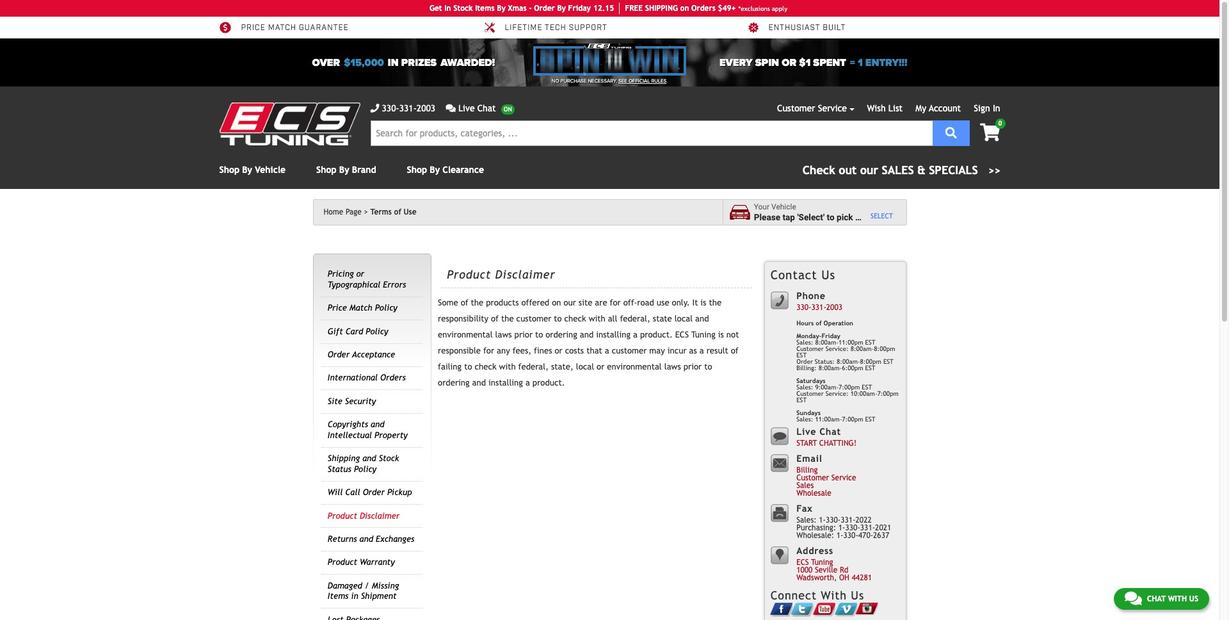Task type: describe. For each thing, give the bounding box(es) containing it.
0 horizontal spatial check
[[475, 362, 497, 372]]

site
[[328, 396, 343, 406]]

1 vertical spatial for
[[484, 346, 495, 356]]

my account link
[[916, 103, 962, 113]]

0 vertical spatial friday
[[569, 4, 591, 13]]

product for product warranty "link"
[[328, 557, 357, 567]]

0 vertical spatial 8:00pm
[[875, 345, 896, 352]]

1 sales: from the top
[[797, 339, 814, 346]]

and down product disclaimer link
[[360, 534, 373, 544]]

2 sales: from the top
[[797, 384, 814, 391]]

policy inside shipping and stock status policy
[[354, 464, 377, 474]]

0 horizontal spatial ordering
[[438, 378, 470, 388]]

necessary.
[[588, 78, 618, 84]]

330- right phone icon
[[382, 103, 399, 113]]

1- right wholesale:
[[837, 531, 844, 540]]

select link
[[871, 212, 894, 221]]

a inside your vehicle please tap 'select' to pick a vehicle
[[856, 212, 860, 222]]

will
[[328, 488, 343, 497]]

9:00am-
[[816, 384, 839, 391]]

1 vertical spatial 8:00pm
[[861, 358, 882, 365]]

chatting!
[[820, 439, 857, 448]]

shop by vehicle
[[219, 165, 286, 175]]

hours of operation monday-friday sales: 8:00am-11:00pm est customer service: 8:00am-8:00pm est order status: 8:00am-8:00pm est billing: 8:00am-6:00pm est saturdays sales: 9:00am-7:00pm est customer service: 10:00am-7:00pm est sundays sales: 11:00am-7:00pm est
[[797, 320, 899, 423]]

email billing customer service sales wholesale
[[797, 453, 857, 498]]

contact
[[771, 268, 818, 282]]

'select'
[[798, 212, 825, 222]]

330- inside the phone 330-331-2003
[[797, 303, 812, 312]]

a down "off-"
[[634, 330, 638, 340]]

or down that
[[597, 362, 605, 372]]

0 vertical spatial product
[[447, 267, 491, 281]]

built
[[823, 23, 846, 33]]

0 vertical spatial check
[[565, 314, 587, 324]]

result
[[707, 346, 729, 356]]

shopping cart image
[[981, 124, 1001, 142]]

*exclusions apply link
[[739, 4, 788, 13]]

8:00am- down 11:00pm
[[837, 358, 861, 365]]

1 horizontal spatial with
[[589, 314, 606, 324]]

site security
[[328, 396, 376, 406]]

8:00am- up 9:00am-
[[819, 364, 843, 371]]

customer inside popup button
[[778, 103, 816, 113]]

customer service button
[[778, 102, 855, 115]]

330- up wholesale:
[[826, 516, 841, 525]]

or left '$1'
[[782, 56, 797, 69]]

rules
[[652, 78, 667, 84]]

0 vertical spatial orders
[[692, 4, 716, 13]]

wholesale link
[[797, 489, 832, 498]]

address ecs tuning 1000 seville rd wadsworth, oh 44281
[[797, 545, 872, 582]]

$1
[[800, 56, 811, 69]]

0 horizontal spatial customer
[[517, 314, 552, 324]]

stock for in
[[454, 4, 473, 13]]

order inside "hours of operation monday-friday sales: 8:00am-11:00pm est customer service: 8:00am-8:00pm est order status: 8:00am-8:00pm est billing: 8:00am-6:00pm est saturdays sales: 9:00am-7:00pm est customer service: 10:00am-7:00pm est sundays sales: 11:00am-7:00pm est"
[[797, 358, 813, 365]]

shipping and stock status policy link
[[328, 454, 399, 474]]

shipping and stock status policy
[[328, 454, 399, 474]]

errors
[[383, 280, 406, 289]]

status
[[328, 464, 352, 474]]

shop by brand link
[[316, 165, 376, 175]]

a right the as
[[700, 346, 704, 356]]

account
[[929, 103, 962, 113]]

2003 inside the phone 330-331-2003
[[827, 303, 843, 312]]

will call order pickup link
[[328, 488, 412, 497]]

$49+
[[718, 4, 736, 13]]

or right fines
[[555, 346, 563, 356]]

tuning inside some of the products offered on our site are for off-road use only. it is the responsibility of the customer to check with all federal, state local and environmental laws prior to ordering and installing a product. ecs tuning is not responsible for any fees, fines or costs that a customer may incur as a result of failing to check with federal, state, local or environmental laws prior to ordering and installing a product.
[[692, 330, 716, 340]]

over $15,000 in prizes
[[312, 56, 437, 69]]

service inside customer service popup button
[[818, 103, 847, 113]]

items for by
[[475, 4, 495, 13]]

clearance
[[443, 165, 484, 175]]

8:00am- up 6:00pm
[[851, 345, 875, 352]]

offered
[[522, 298, 550, 308]]

0 vertical spatial disclaimer
[[496, 267, 556, 281]]

pick
[[837, 212, 854, 222]]

sales link
[[797, 481, 814, 490]]

price for price match guarantee
[[241, 23, 266, 33]]

0 horizontal spatial federal,
[[519, 362, 549, 372]]

state
[[653, 314, 672, 324]]

spin
[[756, 56, 780, 69]]

apply
[[772, 5, 788, 12]]

price for price match policy
[[328, 303, 347, 313]]

policy for gift card policy
[[366, 326, 388, 336]]

1 vertical spatial orders
[[381, 373, 406, 383]]

0 vertical spatial sales
[[882, 163, 914, 177]]

1 horizontal spatial in
[[388, 56, 399, 69]]

copyrights and intellectual property link
[[328, 420, 408, 440]]

0 horizontal spatial 2003
[[417, 103, 436, 113]]

lifetime tech support link
[[483, 22, 608, 33]]

and inside shipping and stock status policy
[[363, 454, 376, 463]]

any
[[497, 346, 510, 356]]

order right -
[[534, 4, 555, 13]]

on inside some of the products offered on our site are for off-road use only. it is the responsibility of the customer to check with all federal, state local and environmental laws prior to ordering and installing a product. ecs tuning is not responsible for any fees, fines or costs that a customer may incur as a result of failing to check with federal, state, local or environmental laws prior to ordering and installing a product.
[[552, 298, 561, 308]]

contact us
[[771, 268, 836, 282]]

1 service: from the top
[[826, 345, 849, 352]]

live chat link
[[446, 102, 515, 115]]

call
[[345, 488, 360, 497]]

start chatting! link
[[797, 439, 857, 448]]

1 vertical spatial product.
[[533, 378, 565, 388]]

0 horizontal spatial local
[[576, 362, 595, 372]]

responsible
[[438, 346, 481, 356]]

damaged
[[328, 581, 362, 590]]

international orders link
[[328, 373, 406, 383]]

home page link
[[324, 208, 368, 217]]

0 horizontal spatial laws
[[496, 330, 512, 340]]

card
[[346, 326, 363, 336]]

billing link
[[797, 466, 818, 475]]

by for shop by clearance
[[430, 165, 440, 175]]

to inside your vehicle please tap 'select' to pick a vehicle
[[827, 212, 835, 222]]

use
[[657, 298, 670, 308]]

0 vertical spatial installing
[[597, 330, 631, 340]]

0 vertical spatial on
[[681, 4, 690, 13]]

site
[[579, 298, 593, 308]]

1 horizontal spatial prior
[[684, 362, 702, 372]]

of down 'not'
[[731, 346, 739, 356]]

tap
[[783, 212, 796, 222]]

customer inside email billing customer service sales wholesale
[[797, 474, 830, 483]]

enthusiast built
[[769, 23, 846, 33]]

1000
[[797, 566, 813, 575]]

and down responsible
[[472, 378, 486, 388]]

home page
[[324, 208, 362, 217]]

330- down 2022
[[844, 531, 859, 540]]

sales inside email billing customer service sales wholesale
[[797, 481, 814, 490]]

security
[[345, 396, 376, 406]]

0 vertical spatial for
[[610, 298, 621, 308]]

1- left 2022
[[839, 524, 846, 533]]

1 horizontal spatial product.
[[641, 330, 673, 340]]

1 horizontal spatial ordering
[[546, 330, 578, 340]]

rd
[[840, 566, 849, 575]]

0
[[999, 120, 1003, 127]]

chat with us link
[[1114, 588, 1210, 610]]

by for shop by vehicle
[[242, 165, 252, 175]]

phone image
[[371, 104, 380, 113]]

/
[[365, 581, 369, 590]]

order right "call"
[[363, 488, 385, 497]]

by left xmas
[[497, 4, 506, 13]]

state,
[[552, 362, 574, 372]]

2 horizontal spatial the
[[709, 298, 722, 308]]

comments image
[[446, 104, 456, 113]]

billing:
[[797, 364, 817, 371]]

us for chat
[[1190, 594, 1199, 603]]

2 horizontal spatial with
[[1169, 594, 1188, 603]]

1 vertical spatial installing
[[489, 378, 523, 388]]

by up lifetime tech support on the left top of the page
[[558, 4, 566, 13]]

product warranty link
[[328, 557, 395, 567]]

will call order pickup
[[328, 488, 412, 497]]

shop by clearance
[[407, 165, 484, 175]]

6:00pm
[[843, 364, 864, 371]]

8:00am- up status:
[[816, 339, 839, 346]]

3 sales: from the top
[[797, 416, 814, 423]]

chat for live chat
[[478, 103, 496, 113]]

home
[[324, 208, 344, 217]]

shipping
[[328, 454, 360, 463]]

1 vertical spatial environmental
[[607, 362, 662, 372]]

acceptance
[[352, 350, 395, 359]]

0 vertical spatial environmental
[[438, 330, 493, 340]]

or inside pricing or typographical errors
[[356, 269, 365, 279]]

stock for and
[[379, 454, 399, 463]]

1 horizontal spatial local
[[675, 314, 693, 324]]

2 vertical spatial chat
[[1148, 594, 1167, 603]]

specials
[[930, 163, 979, 177]]

road
[[638, 298, 655, 308]]

1 vertical spatial customer
[[612, 346, 647, 356]]

$15,000
[[344, 56, 384, 69]]

0 vertical spatial prior
[[515, 330, 533, 340]]

order down gift
[[328, 350, 350, 359]]

1- up wholesale:
[[819, 516, 826, 525]]

off-
[[624, 298, 638, 308]]

see official rules link
[[619, 78, 667, 85]]

1 horizontal spatial laws
[[665, 362, 681, 372]]

shop for shop by clearance
[[407, 165, 427, 175]]



Task type: vqa. For each thing, say whether or not it's contained in the screenshot.
the top Service:
yes



Task type: locate. For each thing, give the bounding box(es) containing it.
sales: down the 'billing:'
[[797, 384, 814, 391]]

0 vertical spatial service:
[[826, 345, 849, 352]]

friday inside "hours of operation monday-friday sales: 8:00am-11:00pm est customer service: 8:00am-8:00pm est order status: 8:00am-8:00pm est billing: 8:00am-6:00pm est saturdays sales: 9:00am-7:00pm est customer service: 10:00am-7:00pm est sundays sales: 11:00am-7:00pm est"
[[822, 332, 841, 339]]

0 vertical spatial vehicle
[[255, 165, 286, 175]]

by down 'ecs tuning' image
[[242, 165, 252, 175]]

0 vertical spatial chat
[[478, 103, 496, 113]]

0 horizontal spatial price
[[241, 23, 266, 33]]

sales down billing link
[[797, 481, 814, 490]]

in
[[388, 56, 399, 69], [351, 591, 359, 601]]

ecs tuning 'spin to win' contest logo image
[[534, 44, 686, 76]]

product. up may
[[641, 330, 673, 340]]

in inside damaged / missing items in shipment
[[351, 591, 359, 601]]

wadsworth,
[[797, 574, 837, 582]]

1 horizontal spatial sales
[[882, 163, 914, 177]]

0 vertical spatial product disclaimer
[[447, 267, 556, 281]]

tuning inside address ecs tuning 1000 seville rd wadsworth, oh 44281
[[812, 558, 834, 567]]

service left wish
[[818, 103, 847, 113]]

shop for shop by brand
[[316, 165, 337, 175]]

warranty
[[360, 557, 395, 567]]

0 horizontal spatial shop
[[219, 165, 240, 175]]

1 vertical spatial product disclaimer
[[328, 511, 400, 520]]

330-
[[382, 103, 399, 113], [797, 303, 812, 312], [826, 516, 841, 525], [846, 524, 861, 533], [844, 531, 859, 540]]

price left "match"
[[241, 23, 266, 33]]

us down 44281
[[852, 589, 865, 602]]

vehicle down 'ecs tuning' image
[[255, 165, 286, 175]]

2 service: from the top
[[826, 390, 849, 397]]

customer service
[[778, 103, 847, 113]]

phone 330-331-2003
[[797, 290, 843, 312]]

1 vertical spatial sales
[[797, 481, 814, 490]]

in left prizes
[[388, 56, 399, 69]]

see
[[619, 78, 628, 84]]

2 vertical spatial policy
[[354, 464, 377, 474]]

1 vertical spatial policy
[[366, 326, 388, 336]]

wish list link
[[868, 103, 903, 113]]

0 horizontal spatial the
[[471, 298, 484, 308]]

gift card policy
[[328, 326, 388, 336]]

330-331-2003 link left comments image
[[371, 102, 436, 115]]

friday up support
[[569, 4, 591, 13]]

is right it
[[701, 298, 707, 308]]

=
[[851, 56, 856, 69]]

missing
[[372, 581, 399, 590]]

order left status:
[[797, 358, 813, 365]]

by left clearance
[[430, 165, 440, 175]]

0 vertical spatial stock
[[454, 4, 473, 13]]

7:00pm
[[839, 384, 860, 391], [878, 390, 899, 397], [843, 416, 864, 423]]

0 horizontal spatial installing
[[489, 378, 523, 388]]

is left 'not'
[[719, 330, 724, 340]]

sign in
[[974, 103, 1001, 113]]

1 horizontal spatial check
[[565, 314, 587, 324]]

0 horizontal spatial product disclaimer
[[328, 511, 400, 520]]

your
[[754, 203, 770, 211]]

of left use at the left top of the page
[[394, 208, 402, 217]]

2 shop from the left
[[316, 165, 337, 175]]

1 horizontal spatial in
[[993, 103, 1001, 113]]

0 horizontal spatial sales
[[797, 481, 814, 490]]

ecs up incur
[[676, 330, 689, 340]]

330- left the 2637
[[846, 524, 861, 533]]

ordering up costs
[[546, 330, 578, 340]]

and down it
[[696, 314, 709, 324]]

1 vertical spatial tuning
[[812, 558, 834, 567]]

0 horizontal spatial orders
[[381, 373, 406, 383]]

tuning up the as
[[692, 330, 716, 340]]

for right are
[[610, 298, 621, 308]]

ecs tuning image
[[219, 102, 360, 145]]

4 sales: from the top
[[797, 516, 817, 525]]

0 horizontal spatial is
[[701, 298, 707, 308]]

shipment
[[361, 591, 397, 601]]

local down only.
[[675, 314, 693, 324]]

some of the products offered on our site are for off-road use only. it is the responsibility of the customer to check with all federal, state local and environmental laws prior to ordering and installing a product. ecs tuning is not responsible for any fees, fines or costs that a customer may incur as a result of failing to check with federal, state, local or environmental laws prior to ordering and installing a product.
[[438, 298, 739, 388]]

are
[[595, 298, 608, 308]]

every spin or $1 spent = 1 entry!!!
[[720, 56, 908, 69]]

0 vertical spatial local
[[675, 314, 693, 324]]

0 horizontal spatial tuning
[[692, 330, 716, 340]]

product disclaimer link
[[328, 511, 400, 520]]

product up returns
[[328, 511, 357, 520]]

1 vertical spatial ordering
[[438, 378, 470, 388]]

of for terms
[[394, 208, 402, 217]]

customer down offered
[[517, 314, 552, 324]]

installing down 'any'
[[489, 378, 523, 388]]

ecs inside some of the products offered on our site are for off-road use only. it is the responsibility of the customer to check with all federal, state local and environmental laws prior to ordering and installing a product. ecs tuning is not responsible for any fees, fines or costs that a customer may incur as a result of failing to check with federal, state, local or environmental laws prior to ordering and installing a product.
[[676, 330, 689, 340]]

incur
[[668, 346, 687, 356]]

federal, down fines
[[519, 362, 549, 372]]

live inside live chat link
[[459, 103, 475, 113]]

sales: down hours
[[797, 339, 814, 346]]

tech
[[545, 23, 567, 33]]

0 horizontal spatial live
[[459, 103, 475, 113]]

330-331-2003 link down phone
[[797, 303, 843, 312]]

1 horizontal spatial the
[[502, 314, 514, 324]]

check down responsible
[[475, 362, 497, 372]]

installing down all
[[597, 330, 631, 340]]

customer left may
[[612, 346, 647, 356]]

product for product disclaimer link
[[328, 511, 357, 520]]

purchase
[[561, 78, 587, 84]]

live
[[459, 103, 475, 113], [797, 426, 817, 437]]

by for shop by brand
[[339, 165, 350, 175]]

failing
[[438, 362, 462, 372]]

the right it
[[709, 298, 722, 308]]

our
[[564, 298, 576, 308]]

ecs down the address on the right bottom
[[797, 558, 809, 567]]

disclaimer up the returns and exchanges link
[[360, 511, 400, 520]]

chat right comments icon
[[1148, 594, 1167, 603]]

3 shop from the left
[[407, 165, 427, 175]]

chat down 11:00am-
[[820, 426, 842, 437]]

fax sales: 1-330-331-2022 purchasing: 1-330-331-2021 wholesale: 1-330-470-2637
[[797, 503, 892, 540]]

price match policy link
[[328, 303, 398, 313]]

local down that
[[576, 362, 595, 372]]

terms of use
[[371, 208, 417, 217]]

us for connect
[[852, 589, 865, 602]]

0 vertical spatial ecs
[[676, 330, 689, 340]]

44281
[[852, 574, 872, 582]]

price match policy
[[328, 303, 398, 313]]

0 vertical spatial ordering
[[546, 330, 578, 340]]

stock inside shipping and stock status policy
[[379, 454, 399, 463]]

copyrights and intellectual property
[[328, 420, 408, 440]]

search image
[[946, 127, 958, 138]]

7:00pm down 6:00pm
[[839, 384, 860, 391]]

8:00pm right 11:00pm
[[875, 345, 896, 352]]

0 vertical spatial laws
[[496, 330, 512, 340]]

service inside email billing customer service sales wholesale
[[832, 474, 857, 483]]

policy down errors
[[375, 303, 398, 313]]

1 vertical spatial live
[[797, 426, 817, 437]]

Search text field
[[371, 120, 933, 146]]

2 horizontal spatial us
[[1190, 594, 1199, 603]]

1 vertical spatial ecs
[[797, 558, 809, 567]]

prior
[[515, 330, 533, 340], [684, 362, 702, 372]]

policy right card
[[366, 326, 388, 336]]

0 horizontal spatial with
[[499, 362, 516, 372]]

chat for live chat start chatting!
[[820, 426, 842, 437]]

sundays
[[797, 409, 821, 416]]

of up responsibility
[[461, 298, 469, 308]]

0 vertical spatial price
[[241, 23, 266, 33]]

stock down property
[[379, 454, 399, 463]]

email
[[797, 453, 823, 464]]

0 horizontal spatial friday
[[569, 4, 591, 13]]

0 horizontal spatial on
[[552, 298, 561, 308]]

1 vertical spatial laws
[[665, 362, 681, 372]]

0 vertical spatial federal,
[[620, 314, 651, 324]]

laws down incur
[[665, 362, 681, 372]]

8:00pm
[[875, 345, 896, 352], [861, 358, 882, 365]]

items inside damaged / missing items in shipment
[[328, 591, 349, 601]]

0 link
[[970, 119, 1006, 143]]

only.
[[672, 298, 690, 308]]

0 horizontal spatial environmental
[[438, 330, 493, 340]]

live for live chat start chatting!
[[797, 426, 817, 437]]

0 vertical spatial 2003
[[417, 103, 436, 113]]

and inside copyrights and intellectual property
[[371, 420, 385, 429]]

2022
[[856, 516, 872, 525]]

service
[[818, 103, 847, 113], [832, 474, 857, 483]]

7:00pm down 10:00am- on the bottom of the page
[[843, 416, 864, 423]]

0 horizontal spatial in
[[351, 591, 359, 601]]

1 horizontal spatial shop
[[316, 165, 337, 175]]

sales: left 11:00am-
[[797, 416, 814, 423]]

0 vertical spatial 330-331-2003 link
[[371, 102, 436, 115]]

phone
[[797, 290, 826, 301]]

live inside the 'live chat start chatting!'
[[797, 426, 817, 437]]

of for some
[[461, 298, 469, 308]]

orders left $49+
[[692, 4, 716, 13]]

0 horizontal spatial disclaimer
[[360, 511, 400, 520]]

7:00pm right 9:00am-
[[878, 390, 899, 397]]

friday down operation
[[822, 332, 841, 339]]

ecs inside address ecs tuning 1000 seville rd wadsworth, oh 44281
[[797, 558, 809, 567]]

a right "pick"
[[856, 212, 860, 222]]

official
[[629, 78, 650, 84]]

to
[[827, 212, 835, 222], [554, 314, 562, 324], [535, 330, 543, 340], [465, 362, 472, 372], [705, 362, 713, 372]]

chat with us
[[1148, 594, 1199, 603]]

free ship ping on orders $49+ *exclusions apply
[[625, 4, 788, 13]]

match
[[350, 303, 373, 313]]

0 vertical spatial is
[[701, 298, 707, 308]]

copyrights
[[328, 420, 368, 429]]

chat inside the 'live chat start chatting!'
[[820, 426, 842, 437]]

get in stock items by xmas - order by friday 12.15
[[430, 4, 614, 13]]

us up phone
[[822, 268, 836, 282]]

connect with us
[[771, 589, 865, 602]]

live right comments image
[[459, 103, 475, 113]]

connect
[[771, 589, 817, 602]]

items left xmas
[[475, 4, 495, 13]]

product disclaimer down will call order pickup
[[328, 511, 400, 520]]

of right hours
[[816, 320, 822, 327]]

0 horizontal spatial vehicle
[[255, 165, 286, 175]]

1 horizontal spatial 2003
[[827, 303, 843, 312]]

1 horizontal spatial 330-331-2003 link
[[797, 303, 843, 312]]

1 vertical spatial prior
[[684, 362, 702, 372]]

vehicle up tap
[[772, 203, 797, 211]]

terms
[[371, 208, 392, 217]]

0 vertical spatial in
[[388, 56, 399, 69]]

1 vertical spatial with
[[499, 362, 516, 372]]

over
[[312, 56, 340, 69]]

1 vertical spatial chat
[[820, 426, 842, 437]]

12.15
[[594, 4, 614, 13]]

by
[[497, 4, 506, 13], [558, 4, 566, 13], [242, 165, 252, 175], [339, 165, 350, 175], [430, 165, 440, 175]]

1 vertical spatial friday
[[822, 332, 841, 339]]

the up responsibility
[[471, 298, 484, 308]]

0 horizontal spatial stock
[[379, 454, 399, 463]]

chat right comments image
[[478, 103, 496, 113]]

environmental down responsibility
[[438, 330, 493, 340]]

site security link
[[328, 396, 376, 406]]

0 horizontal spatial ecs
[[676, 330, 689, 340]]

of for hours
[[816, 320, 822, 327]]

2637
[[874, 531, 890, 540]]

with left all
[[589, 314, 606, 324]]

1 vertical spatial is
[[719, 330, 724, 340]]

purchasing:
[[797, 524, 837, 533]]

my account
[[916, 103, 962, 113]]

-
[[529, 4, 532, 13]]

vehicle
[[863, 212, 890, 222]]

0 vertical spatial service
[[818, 103, 847, 113]]

prior up fees,
[[515, 330, 533, 340]]

wholesale
[[797, 489, 832, 498]]

entry!!!
[[866, 56, 908, 69]]

1 horizontal spatial on
[[681, 4, 690, 13]]

policy for price match policy
[[375, 303, 398, 313]]

customer service link
[[797, 474, 857, 483]]

0 horizontal spatial us
[[822, 268, 836, 282]]

costs
[[565, 346, 584, 356]]

1 horizontal spatial price
[[328, 303, 347, 313]]

shop by brand
[[316, 165, 376, 175]]

.
[[667, 78, 668, 84]]

1 vertical spatial in
[[351, 591, 359, 601]]

1 horizontal spatial us
[[852, 589, 865, 602]]

a right that
[[605, 346, 610, 356]]

tuning down the address on the right bottom
[[812, 558, 834, 567]]

match
[[268, 23, 297, 33]]

1 shop from the left
[[219, 165, 240, 175]]

comments image
[[1125, 591, 1143, 606]]

2 horizontal spatial chat
[[1148, 594, 1167, 603]]

0 horizontal spatial chat
[[478, 103, 496, 113]]

1 horizontal spatial is
[[719, 330, 724, 340]]

0 vertical spatial policy
[[375, 303, 398, 313]]

in for get
[[445, 4, 451, 13]]

1 horizontal spatial tuning
[[812, 558, 834, 567]]

prior down the as
[[684, 362, 702, 372]]

331- inside the phone 330-331-2003
[[812, 303, 827, 312]]

&
[[918, 163, 926, 177]]

order acceptance
[[328, 350, 395, 359]]

0 horizontal spatial 330-331-2003 link
[[371, 102, 436, 115]]

1 horizontal spatial product disclaimer
[[447, 267, 556, 281]]

items for in
[[328, 591, 349, 601]]

0 vertical spatial in
[[445, 4, 451, 13]]

for left 'any'
[[484, 346, 495, 356]]

1 horizontal spatial disclaimer
[[496, 267, 556, 281]]

of down products
[[491, 314, 499, 324]]

vehicle inside your vehicle please tap 'select' to pick a vehicle
[[772, 203, 797, 211]]

11:00am-
[[816, 416, 843, 423]]

us right comments icon
[[1190, 594, 1199, 603]]

1 horizontal spatial for
[[610, 298, 621, 308]]

on right ping
[[681, 4, 690, 13]]

0 horizontal spatial items
[[328, 591, 349, 601]]

customer
[[517, 314, 552, 324], [612, 346, 647, 356]]

may
[[650, 346, 665, 356]]

price up gift
[[328, 303, 347, 313]]

ordering down 'failing'
[[438, 378, 470, 388]]

live chat start chatting!
[[797, 426, 857, 448]]

support
[[569, 23, 608, 33]]

2003 up operation
[[827, 303, 843, 312]]

price match guarantee
[[241, 23, 349, 33]]

in right get
[[445, 4, 451, 13]]

of inside "hours of operation monday-friday sales: 8:00am-11:00pm est customer service: 8:00am-8:00pm est order status: 8:00am-8:00pm est billing: 8:00am-6:00pm est saturdays sales: 9:00am-7:00pm est customer service: 10:00am-7:00pm est sundays sales: 11:00am-7:00pm est"
[[816, 320, 822, 327]]

1 vertical spatial disclaimer
[[360, 511, 400, 520]]

1 horizontal spatial installing
[[597, 330, 631, 340]]

fines
[[534, 346, 552, 356]]

sign
[[974, 103, 991, 113]]

billing
[[797, 466, 818, 475]]

wish
[[868, 103, 886, 113]]

sales: inside fax sales: 1-330-331-2022 purchasing: 1-330-331-2021 wholesale: 1-330-470-2637
[[797, 516, 817, 525]]

disclaimer up offered
[[496, 267, 556, 281]]

live for live chat
[[459, 103, 475, 113]]

1 vertical spatial price
[[328, 303, 347, 313]]

price match guarantee link
[[219, 22, 349, 33]]

stock right get
[[454, 4, 473, 13]]

items down damaged
[[328, 591, 349, 601]]

product disclaimer
[[447, 267, 556, 281], [328, 511, 400, 520]]

shop for shop by vehicle
[[219, 165, 240, 175]]

in for sign
[[993, 103, 1001, 113]]

1 horizontal spatial ecs
[[797, 558, 809, 567]]

1 vertical spatial in
[[993, 103, 1001, 113]]

with down 'any'
[[499, 362, 516, 372]]

hours
[[797, 320, 814, 327]]

environmental down may
[[607, 362, 662, 372]]

a down fees,
[[526, 378, 530, 388]]

sales left &
[[882, 163, 914, 177]]

it
[[693, 298, 698, 308]]

orders down acceptance
[[381, 373, 406, 383]]

1 vertical spatial service:
[[826, 390, 849, 397]]

1 horizontal spatial friday
[[822, 332, 841, 339]]

and up that
[[580, 330, 594, 340]]

1 vertical spatial local
[[576, 362, 595, 372]]

spent
[[814, 56, 847, 69]]

1 horizontal spatial orders
[[692, 4, 716, 13]]

330-331-2003 link
[[371, 102, 436, 115], [797, 303, 843, 312]]

ship
[[646, 4, 661, 13]]

shop by vehicle link
[[219, 165, 286, 175]]



